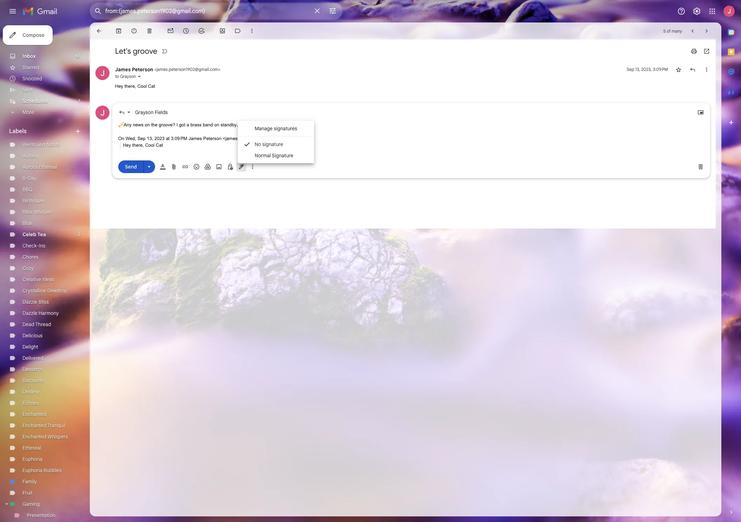 Task type: vqa. For each thing, say whether or not it's contained in the screenshot.
FOOTER
no



Task type: describe. For each thing, give the bounding box(es) containing it.
sent link
[[22, 87, 33, 93]]

add to tasks image
[[198, 27, 205, 34]]

scheduled
[[22, 98, 48, 104]]

euphoria link
[[22, 456, 42, 463]]

chores link
[[22, 254, 38, 260]]

creative ideas link
[[22, 276, 54, 283]]

insert emoji ‪(⌘⇧2)‬ image
[[193, 163, 200, 170]]

b-day
[[22, 175, 37, 182]]

1 vertical spatial ethereal
[[22, 445, 41, 451]]

gaming
[[22, 501, 40, 508]]

creative ideas
[[22, 276, 54, 283]]

presentation link
[[27, 512, 55, 519]]

13, inside on wed, sep 13, 2023 at 3:09 pm james peterson <james.peterson1902@gmail.com> wrote: hey there, cool cat
[[147, 136, 153, 141]]

at
[[166, 136, 170, 141]]

aurora for aurora link
[[22, 153, 37, 159]]

crystalline dewdrop
[[22, 288, 67, 294]]

crystalline dewdrop link
[[22, 288, 67, 294]]

dazzle for dazzle harmony
[[22, 310, 37, 316]]

1 on from the left
[[145, 122, 150, 127]]

enchanted tranquil
[[22, 423, 65, 429]]

whispers
[[47, 434, 68, 440]]

older image
[[704, 27, 711, 34]]

starred
[[22, 64, 39, 71]]

discounts
[[22, 378, 45, 384]]

bbq
[[22, 187, 33, 193]]

to
[[115, 74, 119, 79]]

scheduled link
[[22, 98, 48, 104]]

groove?
[[159, 122, 175, 127]]

type of response image
[[118, 109, 125, 116]]

any
[[124, 122, 132, 127]]

birthdaze link
[[22, 198, 44, 204]]

wed,
[[126, 136, 136, 141]]

attach files image
[[171, 163, 178, 170]]

alerts and notifs link
[[22, 142, 60, 148]]

0 vertical spatial peterson
[[132, 66, 153, 73]]

euphoria for euphoria link at the bottom
[[22, 456, 42, 463]]

james.peterson1902@gmail.com
[[157, 67, 218, 72]]

Search mail text field
[[105, 8, 309, 15]]

b-
[[22, 175, 28, 182]]

ethereal link
[[22, 445, 41, 451]]

celeb
[[22, 231, 36, 238]]

dewdrop
[[47, 288, 67, 294]]

🎺 image
[[237, 122, 242, 128]]

0 vertical spatial hey
[[115, 84, 123, 89]]

standby
[[221, 122, 237, 127]]

signature
[[272, 152, 294, 159]]

labels heading
[[9, 128, 74, 135]]

alerts
[[22, 142, 36, 148]]

normal
[[255, 152, 271, 159]]

aurora for aurora ethereal
[[22, 164, 37, 170]]

main menu image
[[8, 7, 17, 15]]

61
[[76, 53, 80, 59]]

enchanted whispers
[[22, 434, 68, 440]]

3:09 pm inside cell
[[654, 67, 669, 72]]

presentation
[[27, 512, 55, 519]]

13, inside cell
[[636, 67, 641, 72]]

advanced search options image
[[326, 4, 340, 18]]

0 vertical spatial there,
[[125, 84, 136, 89]]

archive image
[[115, 27, 122, 34]]

2 on from the left
[[214, 122, 220, 127]]

0 horizontal spatial james
[[115, 66, 131, 73]]

enchanted tranquil link
[[22, 423, 65, 429]]

signatures
[[274, 125, 297, 132]]

birthdaze
[[22, 198, 44, 204]]

aurora link
[[22, 153, 37, 159]]

send button
[[118, 161, 144, 173]]

sep 13, 2023, 3:09 pm
[[627, 67, 669, 72]]

dreamy link
[[22, 389, 40, 395]]

delight
[[22, 344, 38, 350]]

blue link
[[22, 220, 32, 227]]

more button
[[0, 107, 84, 118]]

no signature
[[255, 141, 283, 147]]

any news on the groove? i got a brass band on standby
[[124, 122, 237, 127]]

on wed, sep 13, 2023 at 3:09 pm james peterson <james.peterson1902@gmail.com> wrote: hey there, cool cat
[[118, 136, 309, 148]]

delicious
[[22, 333, 43, 339]]

dazzle bliss
[[22, 299, 49, 305]]

peterson inside on wed, sep 13, 2023 at 3:09 pm james peterson <james.peterson1902@gmail.com> wrote: hey there, cool cat
[[203, 136, 222, 141]]

enchanted for enchanted whispers
[[22, 434, 46, 440]]

move to inbox image
[[219, 27, 226, 34]]

>
[[218, 67, 221, 72]]

menu containing manage signatures
[[238, 121, 314, 163]]

enchanted for enchanted link
[[22, 411, 46, 418]]

check-ins
[[22, 243, 45, 249]]

aurora ethereal link
[[22, 164, 57, 170]]

creative
[[22, 276, 41, 283]]

desserts link
[[22, 366, 42, 373]]

on
[[118, 136, 124, 141]]

echoes
[[22, 400, 39, 406]]

sep 13, 2023, 3:09 pm cell
[[627, 66, 669, 73]]

enchanted for enchanted tranquil
[[22, 423, 46, 429]]

inbox
[[22, 53, 36, 59]]

sep inside on wed, sep 13, 2023 at 3:09 pm james peterson <james.peterson1902@gmail.com> wrote: hey there, cool cat
[[138, 136, 146, 141]]

james peterson < james.peterson1902@gmail.com >
[[115, 66, 221, 73]]

of
[[667, 28, 671, 34]]

harmony
[[39, 310, 59, 316]]

not starred image
[[676, 66, 683, 73]]

0 vertical spatial grayson
[[120, 74, 136, 79]]

to grayson
[[115, 74, 136, 79]]

james peterson cell
[[115, 66, 221, 73]]

echoes link
[[22, 400, 39, 406]]

cool inside on wed, sep 13, 2023 at 3:09 pm james peterson <james.peterson1902@gmail.com> wrote: hey there, cool cat
[[145, 143, 155, 148]]

delight link
[[22, 344, 38, 350]]

snoozed
[[22, 76, 42, 82]]

1 horizontal spatial bliss
[[39, 299, 49, 305]]



Task type: locate. For each thing, give the bounding box(es) containing it.
gmail image
[[22, 4, 61, 18]]

0 vertical spatial james
[[115, 66, 131, 73]]

1 vertical spatial enchanted
[[22, 423, 46, 429]]

on left the
[[145, 122, 150, 127]]

desserts
[[22, 366, 42, 373]]

1 vertical spatial 3:09 pm
[[171, 136, 187, 141]]

grayson right to
[[120, 74, 136, 79]]

report spam image
[[131, 27, 138, 34]]

enchanted whispers link
[[22, 434, 68, 440]]

0 vertical spatial bliss
[[22, 209, 33, 215]]

bliss down crystalline dewdrop
[[39, 299, 49, 305]]

0 vertical spatial ethereal
[[39, 164, 57, 170]]

2 aurora from the top
[[22, 164, 37, 170]]

2 enchanted from the top
[[22, 423, 46, 429]]

cool
[[138, 84, 147, 89], [145, 143, 155, 148]]

let's groove
[[115, 46, 158, 56]]

3 enchanted from the top
[[22, 434, 46, 440]]

2 euphoria from the top
[[22, 468, 42, 474]]

crystalline
[[22, 288, 46, 294]]

enchanted down echoes at bottom left
[[22, 411, 46, 418]]

1 vertical spatial dazzle
[[22, 310, 37, 316]]

there, inside on wed, sep 13, 2023 at 3:09 pm james peterson <james.peterson1902@gmail.com> wrote: hey there, cool cat
[[132, 143, 144, 148]]

0 vertical spatial sep
[[627, 67, 635, 72]]

aurora down aurora link
[[22, 164, 37, 170]]

0 horizontal spatial cat
[[148, 84, 155, 89]]

1 dazzle from the top
[[22, 299, 37, 305]]

1 aurora from the top
[[22, 153, 37, 159]]

celeb tea link
[[22, 231, 46, 238]]

no
[[255, 141, 261, 147]]

snooze image
[[183, 27, 190, 34]]

blue
[[22, 220, 32, 227]]

1 horizontal spatial 13,
[[636, 67, 641, 72]]

let's
[[115, 46, 131, 56]]

cat down <
[[148, 84, 155, 89]]

0 horizontal spatial 13,
[[147, 136, 153, 141]]

sent
[[22, 87, 33, 93]]

dazzle bliss link
[[22, 299, 49, 305]]

1 vertical spatial 13,
[[147, 136, 153, 141]]

on
[[145, 122, 150, 127], [214, 122, 220, 127]]

whisper
[[34, 209, 52, 215]]

band
[[203, 122, 213, 127]]

got
[[179, 122, 186, 127]]

cat inside on wed, sep 13, 2023 at 3:09 pm james peterson <james.peterson1902@gmail.com> wrote: hey there, cool cat
[[156, 143, 163, 148]]

peterson up show details icon at the left
[[132, 66, 153, 73]]

hey there, cool cat
[[115, 84, 155, 89]]

1 vertical spatial grayson
[[135, 109, 154, 115]]

dreamy
[[22, 389, 40, 395]]

0 vertical spatial enchanted
[[22, 411, 46, 418]]

send
[[125, 164, 137, 170]]

dazzle harmony
[[22, 310, 59, 316]]

0 horizontal spatial on
[[145, 122, 150, 127]]

1 vertical spatial bliss
[[39, 299, 49, 305]]

fruit link
[[22, 490, 33, 496]]

0 vertical spatial cat
[[148, 84, 155, 89]]

toggle confidential mode image
[[227, 163, 234, 170]]

james up to grayson
[[115, 66, 131, 73]]

signature
[[263, 141, 283, 147]]

delete image
[[146, 27, 153, 34]]

insert signature image
[[238, 163, 245, 170]]

5 of many
[[664, 28, 683, 34]]

normal signature
[[255, 152, 294, 159]]

groove
[[133, 46, 158, 56]]

grayson
[[120, 74, 136, 79], [135, 109, 154, 115]]

cozy
[[22, 265, 34, 272]]

0 vertical spatial 3:09 pm
[[654, 67, 669, 72]]

3:09 pm right 2023,
[[654, 67, 669, 72]]

peterson down band
[[203, 136, 222, 141]]

more image
[[249, 27, 256, 34]]

many
[[672, 28, 683, 34]]

delivered link
[[22, 355, 43, 361]]

euphoria
[[22, 456, 42, 463], [22, 468, 42, 474]]

gaming link
[[22, 501, 40, 508]]

ins
[[39, 243, 45, 249]]

0 horizontal spatial peterson
[[132, 66, 153, 73]]

aurora ethereal
[[22, 164, 57, 170]]

0 horizontal spatial 3:09 pm
[[171, 136, 187, 141]]

sep left 2023,
[[627, 67, 635, 72]]

dazzle harmony link
[[22, 310, 59, 316]]

show details image
[[137, 74, 142, 79]]

sep right wed,
[[138, 136, 146, 141]]

1 enchanted from the top
[[22, 411, 46, 418]]

1 vertical spatial hey
[[123, 143, 131, 148]]

thread
[[35, 321, 51, 328]]

notifs
[[47, 142, 60, 148]]

cozy link
[[22, 265, 34, 272]]

james down brass
[[189, 136, 202, 141]]

dead thread link
[[22, 321, 51, 328]]

0 vertical spatial cool
[[138, 84, 147, 89]]

1 vertical spatial euphoria
[[22, 468, 42, 474]]

enchanted down enchanted link
[[22, 423, 46, 429]]

1 horizontal spatial peterson
[[203, 136, 222, 141]]

enchanted link
[[22, 411, 46, 418]]

family link
[[22, 479, 37, 485]]

insert link ‪(⌘k)‬ image
[[182, 163, 189, 170]]

search mail image
[[92, 5, 105, 18]]

dazzle up dead
[[22, 310, 37, 316]]

bbq link
[[22, 187, 33, 193]]

1 vertical spatial james
[[189, 136, 202, 141]]

b-day link
[[22, 175, 37, 182]]

2 vertical spatial enchanted
[[22, 434, 46, 440]]

there, down to grayson
[[125, 84, 136, 89]]

hey down wed,
[[123, 143, 131, 148]]

0 vertical spatial euphoria
[[22, 456, 42, 463]]

1 horizontal spatial 3:09 pm
[[654, 67, 669, 72]]

i
[[177, 122, 178, 127]]

0 horizontal spatial bliss
[[22, 209, 33, 215]]

tea
[[37, 231, 46, 238]]

bubbles
[[44, 468, 62, 474]]

13, left 2023,
[[636, 67, 641, 72]]

more options image
[[251, 163, 255, 170]]

enchanted up ethereal link
[[22, 434, 46, 440]]

13, left 2023
[[147, 136, 153, 141]]

0 vertical spatial aurora
[[22, 153, 37, 159]]

1 vertical spatial cat
[[156, 143, 163, 148]]

1 vertical spatial sep
[[138, 136, 146, 141]]

1 vertical spatial peterson
[[203, 136, 222, 141]]

alerts and notifs
[[22, 142, 60, 148]]

1 vertical spatial aurora
[[22, 164, 37, 170]]

clear search image
[[310, 4, 325, 18]]

cool down 2023
[[145, 143, 155, 148]]

enchanted
[[22, 411, 46, 418], [22, 423, 46, 429], [22, 434, 46, 440]]

grayson fields
[[135, 109, 168, 115]]

euphoria down euphoria link at the bottom
[[22, 468, 42, 474]]

sep inside cell
[[627, 67, 635, 72]]

2
[[78, 232, 80, 237]]

wrote:
[[296, 136, 309, 141]]

0 vertical spatial dazzle
[[22, 299, 37, 305]]

1 vertical spatial cool
[[145, 143, 155, 148]]

dazzle down crystalline
[[22, 299, 37, 305]]

hey down to
[[115, 84, 123, 89]]

3:09 pm right at
[[171, 136, 187, 141]]

hey inside on wed, sep 13, 2023 at 3:09 pm james peterson <james.peterson1902@gmail.com> wrote: hey there, cool cat
[[123, 143, 131, 148]]

aurora down the alerts
[[22, 153, 37, 159]]

cool down show details icon at the left
[[138, 84, 147, 89]]

1 horizontal spatial sep
[[627, 67, 635, 72]]

insert files using drive image
[[204, 163, 211, 170]]

None search field
[[90, 3, 343, 20]]

2023
[[155, 136, 165, 141]]

tab list
[[722, 22, 742, 497]]

<
[[154, 67, 157, 72]]

🎺 image
[[118, 122, 124, 128]]

delicious link
[[22, 333, 43, 339]]

1 horizontal spatial cat
[[156, 143, 163, 148]]

euphoria bubbles
[[22, 468, 62, 474]]

james
[[115, 66, 131, 73], [189, 136, 202, 141]]

1 euphoria from the top
[[22, 456, 42, 463]]

Not starred checkbox
[[676, 66, 683, 73]]

1 horizontal spatial james
[[189, 136, 202, 141]]

3:09 pm inside on wed, sep 13, 2023 at 3:09 pm james peterson <james.peterson1902@gmail.com> wrote: hey there, cool cat
[[171, 136, 187, 141]]

dazzle for dazzle bliss
[[22, 299, 37, 305]]

news
[[133, 122, 144, 127]]

2 dazzle from the top
[[22, 310, 37, 316]]

labels navigation
[[0, 22, 90, 522]]

discard draft ‪(⌘⇧d)‬ image
[[698, 163, 705, 170]]

0 horizontal spatial sep
[[138, 136, 146, 141]]

james inside on wed, sep 13, 2023 at 3:09 pm james peterson <james.peterson1902@gmail.com> wrote: hey there, cool cat
[[189, 136, 202, 141]]

check-
[[22, 243, 39, 249]]

back to search results image
[[96, 27, 103, 34]]

brass
[[191, 122, 202, 127]]

tranquil
[[47, 423, 65, 429]]

there, down wed,
[[132, 143, 144, 148]]

euphoria for euphoria bubbles
[[22, 468, 42, 474]]

menu
[[238, 121, 314, 163]]

on right band
[[214, 122, 220, 127]]

cat down 2023
[[156, 143, 163, 148]]

euphoria bubbles link
[[22, 468, 62, 474]]

fields
[[155, 109, 168, 115]]

1
[[79, 98, 80, 104]]

more send options image
[[146, 163, 153, 170]]

1 horizontal spatial on
[[214, 122, 220, 127]]

settings image
[[693, 7, 702, 15]]

more
[[22, 109, 34, 116]]

dead thread
[[22, 321, 51, 328]]

euphoria down ethereal link
[[22, 456, 42, 463]]

Message Body text field
[[118, 121, 705, 151]]

cat
[[148, 84, 155, 89], [156, 143, 163, 148]]

snoozed link
[[22, 76, 42, 82]]

labels image
[[235, 27, 242, 34]]

support image
[[678, 7, 686, 15]]

newer image
[[690, 27, 697, 34]]

discounts link
[[22, 378, 45, 384]]

chores
[[22, 254, 38, 260]]

1 vertical spatial there,
[[132, 143, 144, 148]]

insert photo image
[[216, 163, 223, 170]]

grayson up news
[[135, 109, 154, 115]]

bliss up blue link
[[22, 209, 33, 215]]

starred link
[[22, 64, 39, 71]]

3:09 pm
[[654, 67, 669, 72], [171, 136, 187, 141]]

0 vertical spatial 13,
[[636, 67, 641, 72]]



